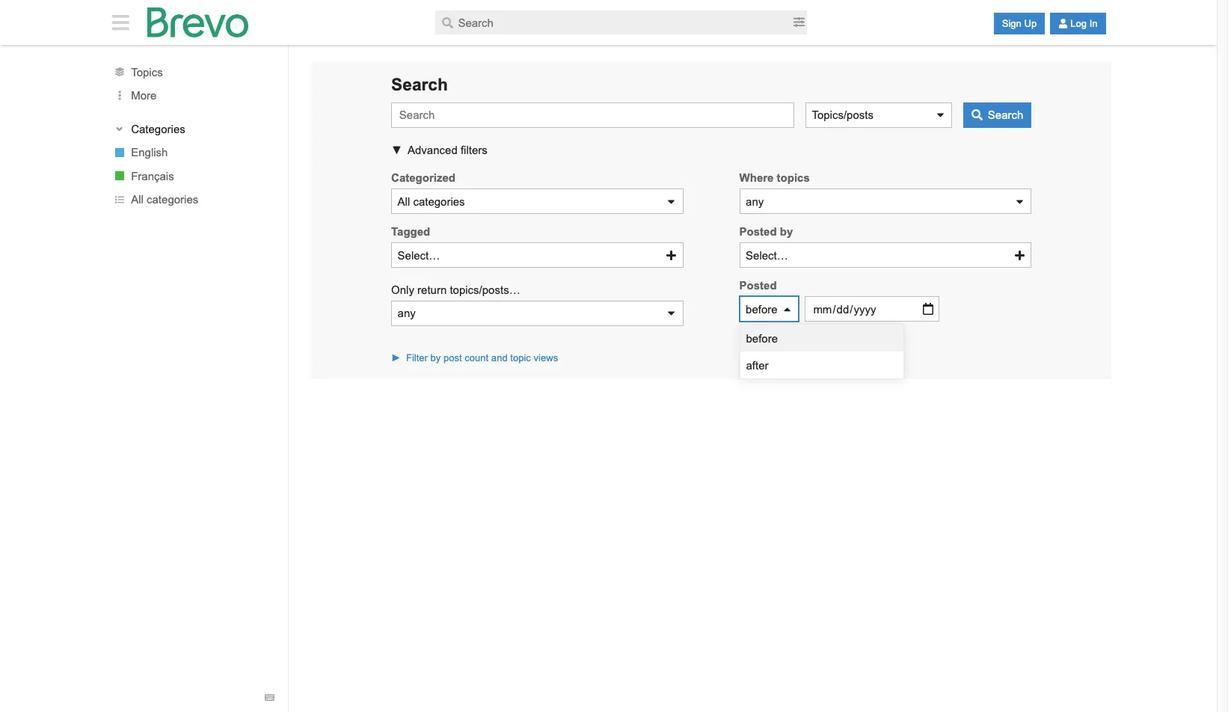 Task type: vqa. For each thing, say whether or not it's contained in the screenshot.
bottom "search"
yes



Task type: describe. For each thing, give the bounding box(es) containing it.
1 horizontal spatial all
[[398, 195, 410, 208]]

posted for posted
[[740, 279, 777, 292]]

0 horizontal spatial search
[[391, 74, 448, 94]]

topics
[[131, 65, 163, 78]]

posted for posted by
[[740, 225, 777, 238]]

log in
[[1071, 18, 1098, 29]]

2 radio item from the top
[[741, 352, 904, 379]]

any for where
[[746, 195, 764, 208]]

enter search keyword text field
[[391, 102, 794, 128]]

filter by post count and topic views
[[406, 352, 558, 364]]

more
[[131, 89, 157, 102]]

layer group image
[[115, 67, 124, 76]]

0 horizontal spatial all categories
[[131, 193, 198, 206]]

count
[[465, 352, 489, 364]]

français
[[131, 170, 174, 182]]

sign
[[1002, 18, 1022, 29]]

topic
[[510, 352, 531, 364]]

where
[[740, 172, 774, 184]]

english link
[[98, 141, 288, 164]]

more button
[[98, 84, 288, 107]]

english
[[131, 146, 168, 159]]

sign up
[[1002, 18, 1037, 29]]

post
[[444, 352, 462, 364]]

views
[[534, 352, 558, 364]]

filter
[[406, 352, 428, 364]]

up
[[1024, 18, 1037, 29]]

by for posted
[[780, 225, 793, 238]]

return
[[417, 284, 447, 296]]

list image
[[115, 195, 124, 204]]

topics link
[[98, 60, 288, 84]]

categories
[[131, 122, 185, 135]]

advanced filters
[[408, 143, 488, 156]]

open advanced search image
[[793, 17, 805, 28]]

user image
[[1059, 19, 1068, 28]]

sign up button
[[994, 13, 1045, 34]]

1 radio item from the top
[[741, 325, 904, 352]]

only return topics/posts…
[[391, 284, 520, 296]]

log in button
[[1050, 13, 1106, 34]]

topics
[[777, 172, 810, 184]]

categories button
[[112, 121, 274, 136]]

keyboard shortcuts image
[[265, 693, 275, 703]]

date date field
[[805, 297, 939, 322]]

search image
[[442, 17, 453, 28]]

search inside button
[[988, 109, 1024, 121]]



Task type: locate. For each thing, give the bounding box(es) containing it.
0 vertical spatial any
[[746, 195, 764, 208]]

categories down français
[[147, 193, 198, 206]]

posted
[[740, 225, 777, 238], [740, 279, 777, 292]]

0 horizontal spatial select…
[[398, 249, 440, 262]]

search
[[391, 74, 448, 94], [988, 109, 1024, 121]]

before
[[746, 303, 778, 316]]

topics/posts
[[812, 109, 874, 121]]

log
[[1071, 18, 1087, 29]]

angle down image
[[115, 124, 124, 134]]

0 horizontal spatial categories
[[147, 193, 198, 206]]

brevo community image
[[147, 7, 249, 37]]

radio item
[[741, 325, 904, 352], [741, 352, 904, 379]]

tagged
[[391, 225, 430, 238]]

select… down "tagged"
[[398, 249, 440, 262]]

posted up before
[[740, 279, 777, 292]]

region
[[311, 379, 1112, 402]]

search button
[[964, 102, 1032, 128]]

search main content
[[98, 45, 1119, 712]]

0 vertical spatial by
[[780, 225, 793, 238]]

all categories down français
[[131, 193, 198, 206]]

1 horizontal spatial any
[[746, 195, 764, 208]]

all categories inside search field
[[398, 195, 465, 208]]

by left post on the left
[[431, 352, 441, 364]]

1 horizontal spatial categories
[[413, 195, 465, 208]]

posted by
[[740, 225, 793, 238]]

only
[[391, 284, 414, 296]]

by
[[780, 225, 793, 238], [431, 352, 441, 364]]

any
[[746, 195, 764, 208], [398, 307, 416, 320]]

categories down the categorized
[[413, 195, 465, 208]]

0 horizontal spatial by
[[431, 352, 441, 364]]

all right list image
[[131, 193, 144, 206]]

all categories
[[131, 193, 198, 206], [398, 195, 465, 208]]

menu
[[741, 325, 904, 379]]

2 posted from the top
[[740, 279, 777, 292]]

where topics
[[740, 172, 810, 184]]

select… for tagged
[[398, 249, 440, 262]]

1 horizontal spatial select…
[[746, 249, 788, 262]]

Search text field
[[436, 10, 791, 34]]

categories inside all categories link
[[147, 193, 198, 206]]

hide sidebar image
[[108, 13, 133, 32]]

ellipsis v image
[[112, 91, 127, 100]]

1 posted from the top
[[740, 225, 777, 238]]

1 vertical spatial by
[[431, 352, 441, 364]]

1 vertical spatial any
[[398, 307, 416, 320]]

categories
[[147, 193, 198, 206], [413, 195, 465, 208]]

none search field containing search
[[311, 62, 1112, 379]]

advanced
[[408, 143, 458, 156]]

all categories down the categorized
[[398, 195, 465, 208]]

1 vertical spatial posted
[[740, 279, 777, 292]]

1 horizontal spatial by
[[780, 225, 793, 238]]

0 vertical spatial search
[[391, 74, 448, 94]]

none search field inside search main content
[[311, 62, 1112, 379]]

any down where at the top
[[746, 195, 764, 208]]

in
[[1090, 18, 1098, 29]]

0 vertical spatial posted
[[740, 225, 777, 238]]

all down the categorized
[[398, 195, 410, 208]]

select…
[[398, 249, 440, 262], [746, 249, 788, 262]]

search up advanced
[[391, 74, 448, 94]]

select… down posted by
[[746, 249, 788, 262]]

by for filter
[[431, 352, 441, 364]]

1 vertical spatial search
[[988, 109, 1024, 121]]

menu inside search field
[[741, 325, 904, 379]]

filters
[[461, 143, 488, 156]]

2 select… from the left
[[746, 249, 788, 262]]

search image
[[972, 109, 983, 121]]

by down topics
[[780, 225, 793, 238]]

1 horizontal spatial search
[[988, 109, 1024, 121]]

0 horizontal spatial any
[[398, 307, 416, 320]]

region inside search main content
[[311, 379, 1112, 402]]

categorized
[[391, 172, 456, 184]]

posted down where at the top
[[740, 225, 777, 238]]

any for only
[[398, 307, 416, 320]]

topics/posts…
[[450, 284, 520, 296]]

0 horizontal spatial all
[[131, 193, 144, 206]]

categories inside search field
[[413, 195, 465, 208]]

any down the only
[[398, 307, 416, 320]]

1 horizontal spatial all categories
[[398, 195, 465, 208]]

None search field
[[311, 62, 1112, 379]]

all
[[131, 193, 144, 206], [398, 195, 410, 208]]

all categories link
[[98, 188, 288, 211]]

select… for posted by
[[746, 249, 788, 262]]

1 select… from the left
[[398, 249, 440, 262]]

search right search icon
[[988, 109, 1024, 121]]

français link
[[98, 164, 288, 188]]

and
[[491, 352, 508, 364]]



